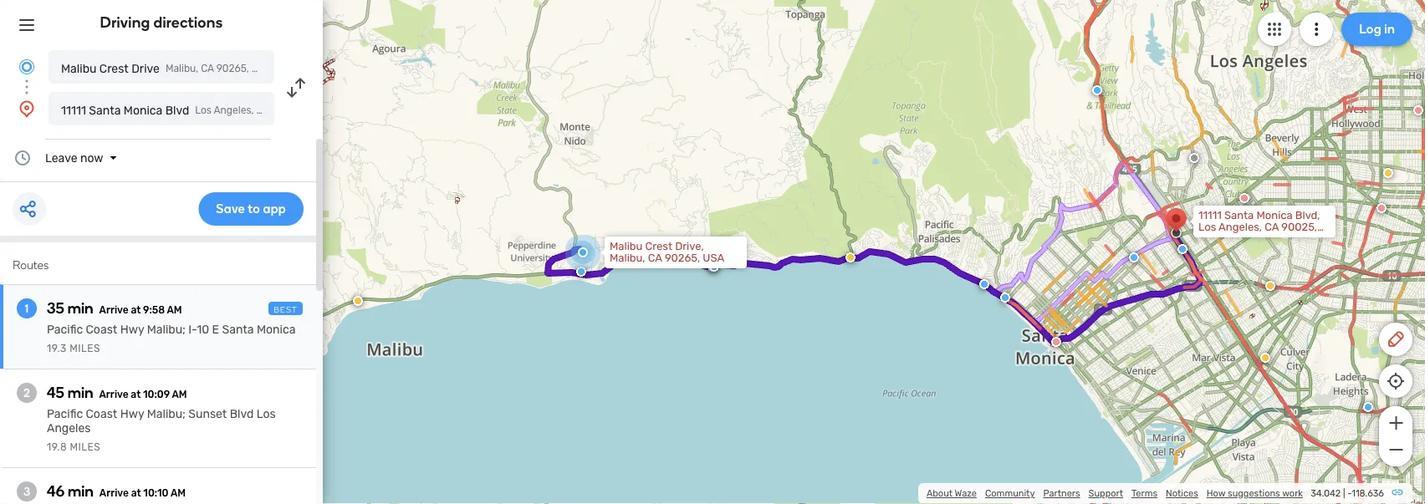 Task type: locate. For each thing, give the bounding box(es) containing it.
90265, inside malibu crest drive, malibu, ca 90265, usa
[[665, 252, 700, 265]]

santa left blvd,
[[1225, 209, 1254, 222]]

0 horizontal spatial angeles,
[[214, 105, 254, 116]]

now
[[80, 151, 103, 165]]

1 horizontal spatial 11111
[[1199, 209, 1222, 222]]

min right 46
[[68, 483, 94, 501]]

crest inside malibu crest drive, malibu, ca 90265, usa
[[645, 240, 673, 253]]

1 at from the top
[[131, 305, 141, 316]]

arrive left 10:09
[[99, 389, 129, 401]]

0 horizontal spatial malibu
[[61, 61, 97, 75]]

1 vertical spatial police image
[[1364, 402, 1374, 412]]

miles
[[70, 343, 100, 355], [70, 442, 101, 453]]

angeles, inside 11111 santa monica blvd los angeles, ca 90025, usa
[[214, 105, 254, 116]]

11111 santa monica blvd los angeles, ca 90025, usa
[[61, 103, 327, 117]]

directions
[[154, 13, 223, 31]]

1 hwy from the top
[[120, 323, 144, 337]]

pacific
[[47, 323, 83, 337], [47, 407, 83, 421]]

road closed image
[[1414, 105, 1424, 115], [1052, 337, 1062, 347]]

partners link
[[1044, 488, 1081, 499]]

malibu;
[[147, 323, 186, 337], [147, 407, 186, 421]]

at inside 35 min arrive at 9:58 am
[[131, 305, 141, 316]]

3 at from the top
[[131, 488, 141, 499]]

1 vertical spatial blvd
[[230, 407, 254, 421]]

1 vertical spatial malibu,
[[610, 252, 646, 265]]

angeles, inside 11111 santa monica blvd, los angeles, ca 90025, usa
[[1219, 221, 1262, 234]]

1 vertical spatial crest
[[645, 240, 673, 253]]

1 horizontal spatial crest
[[645, 240, 673, 253]]

1 vertical spatial road closed image
[[1052, 337, 1062, 347]]

about waze link
[[927, 488, 977, 499]]

0 vertical spatial miles
[[70, 343, 100, 355]]

arrive for 45 min
[[99, 389, 129, 401]]

0 vertical spatial malibu,
[[166, 63, 198, 74]]

1 vertical spatial miles
[[70, 442, 101, 453]]

work
[[1283, 488, 1303, 499]]

pacific inside pacific coast hwy malibu; i-10 e santa monica 19.3 miles
[[47, 323, 83, 337]]

0 vertical spatial monica
[[124, 103, 163, 117]]

1 pacific from the top
[[47, 323, 83, 337]]

hwy for 35 min
[[120, 323, 144, 337]]

angeles, for blvd
[[214, 105, 254, 116]]

min for 46 min
[[68, 483, 94, 501]]

2 vertical spatial hazard image
[[1261, 353, 1271, 363]]

min
[[68, 299, 93, 317], [68, 384, 93, 402], [68, 483, 94, 501]]

min for 45 min
[[68, 384, 93, 402]]

malibu left drive,
[[610, 240, 643, 253]]

accident image
[[1190, 153, 1200, 163]]

1 vertical spatial at
[[131, 389, 141, 401]]

arrive for 46 min
[[99, 488, 129, 499]]

2 vertical spatial los
[[257, 407, 276, 421]]

0 vertical spatial 11111
[[61, 103, 86, 117]]

0 horizontal spatial 90265,
[[216, 63, 249, 74]]

malibu, inside malibu crest drive, malibu, ca 90265, usa
[[610, 252, 646, 265]]

monica down drive
[[124, 103, 163, 117]]

santa inside 11111 santa monica blvd, los angeles, ca 90025, usa
[[1225, 209, 1254, 222]]

angeles, for blvd,
[[1219, 221, 1262, 234]]

monica
[[124, 103, 163, 117], [1257, 209, 1293, 222], [257, 323, 296, 337]]

2 miles from the top
[[70, 442, 101, 453]]

2 vertical spatial arrive
[[99, 488, 129, 499]]

blvd down malibu crest drive malibu, ca 90265, usa
[[165, 103, 189, 117]]

hazard image
[[1266, 281, 1276, 291], [353, 296, 363, 306], [1261, 353, 1271, 363]]

0 horizontal spatial road closed image
[[1240, 193, 1250, 203]]

2 horizontal spatial monica
[[1257, 209, 1293, 222]]

1 vertical spatial 90265,
[[665, 252, 700, 265]]

santa right e
[[222, 323, 254, 337]]

1 vertical spatial 11111
[[1199, 209, 1222, 222]]

los
[[195, 105, 212, 116], [1199, 221, 1217, 234], [257, 407, 276, 421]]

1 vertical spatial hwy
[[120, 407, 144, 421]]

3 arrive from the top
[[99, 488, 129, 499]]

angeles, left blvd,
[[1219, 221, 1262, 234]]

90265, inside malibu crest drive malibu, ca 90265, usa
[[216, 63, 249, 74]]

location image
[[17, 99, 37, 119]]

at left 10:10
[[131, 488, 141, 499]]

0 horizontal spatial road closed image
[[1052, 337, 1062, 347]]

at left 10:09
[[131, 389, 141, 401]]

0 vertical spatial road closed image
[[1414, 105, 1424, 115]]

pacific up angeles
[[47, 407, 83, 421]]

90025, for blvd,
[[1282, 221, 1318, 234]]

road closed image up 11111 santa monica blvd, los angeles, ca 90025, usa
[[1240, 193, 1250, 203]]

11111
[[61, 103, 86, 117], [1199, 209, 1222, 222]]

coast inside pacific coast hwy malibu; sunset blvd los angeles 19.8 miles
[[86, 407, 117, 421]]

crest left drive
[[99, 61, 129, 75]]

0 vertical spatial arrive
[[99, 305, 129, 316]]

police image
[[1093, 85, 1103, 95], [1178, 244, 1188, 254], [709, 262, 719, 272], [576, 267, 586, 277], [980, 279, 990, 289], [1001, 293, 1011, 303]]

2 vertical spatial min
[[68, 483, 94, 501]]

1 horizontal spatial malibu
[[610, 240, 643, 253]]

9:58
[[143, 305, 165, 316]]

90025, inside 11111 santa monica blvd, los angeles, ca 90025, usa
[[1282, 221, 1318, 234]]

1 horizontal spatial santa
[[222, 323, 254, 337]]

at left 9:58
[[131, 305, 141, 316]]

at
[[131, 305, 141, 316], [131, 389, 141, 401], [131, 488, 141, 499]]

0 horizontal spatial police image
[[1129, 253, 1139, 263]]

2 arrive from the top
[[99, 389, 129, 401]]

miles inside pacific coast hwy malibu; i-10 e santa monica 19.3 miles
[[70, 343, 100, 355]]

los inside 11111 santa monica blvd, los angeles, ca 90025, usa
[[1199, 221, 1217, 234]]

pacific for 45
[[47, 407, 83, 421]]

45 min arrive at 10:09 am
[[47, 384, 187, 402]]

2 min from the top
[[68, 384, 93, 402]]

los down malibu crest drive malibu, ca 90265, usa
[[195, 105, 212, 116]]

1 vertical spatial coast
[[86, 407, 117, 421]]

am right 10:10
[[171, 488, 186, 499]]

malibu, right drive
[[166, 63, 198, 74]]

0 vertical spatial angeles,
[[214, 105, 254, 116]]

usa inside 11111 santa monica blvd, los angeles, ca 90025, usa
[[1199, 233, 1220, 246]]

sunset
[[188, 407, 227, 421]]

coast down 35 min arrive at 9:58 am in the left bottom of the page
[[86, 323, 117, 337]]

0 vertical spatial los
[[195, 105, 212, 116]]

1 horizontal spatial monica
[[257, 323, 296, 337]]

1 coast from the top
[[86, 323, 117, 337]]

support
[[1089, 488, 1124, 499]]

pacific up 19.3
[[47, 323, 83, 337]]

0 horizontal spatial blvd
[[165, 103, 189, 117]]

0 vertical spatial crest
[[99, 61, 129, 75]]

how suggestions work link
[[1207, 488, 1303, 499]]

ca
[[201, 63, 214, 74], [256, 105, 269, 116], [1265, 221, 1279, 234], [648, 252, 662, 265]]

monica inside pacific coast hwy malibu; i-10 e santa monica 19.3 miles
[[257, 323, 296, 337]]

at inside 45 min arrive at 10:09 am
[[131, 389, 141, 401]]

2 vertical spatial am
[[171, 488, 186, 499]]

2 horizontal spatial los
[[1199, 221, 1217, 234]]

miles down angeles
[[70, 442, 101, 453]]

malibu crest drive, malibu, ca 90265, usa
[[610, 240, 725, 265]]

police image
[[1129, 253, 1139, 263], [1364, 402, 1374, 412]]

2 vertical spatial monica
[[257, 323, 296, 337]]

santa for blvd
[[89, 103, 121, 117]]

monica for blvd,
[[1257, 209, 1293, 222]]

1 vertical spatial santa
[[1225, 209, 1254, 222]]

hazard image
[[1384, 168, 1394, 178], [846, 253, 856, 263], [708, 262, 718, 272]]

support link
[[1089, 488, 1124, 499]]

monica inside 11111 santa monica blvd, los angeles, ca 90025, usa
[[1257, 209, 1293, 222]]

1 vertical spatial pacific
[[47, 407, 83, 421]]

0 vertical spatial santa
[[89, 103, 121, 117]]

partners
[[1044, 488, 1081, 499]]

45
[[47, 384, 64, 402]]

2 horizontal spatial santa
[[1225, 209, 1254, 222]]

am inside 35 min arrive at 9:58 am
[[167, 305, 182, 316]]

ca inside 11111 santa monica blvd los angeles, ca 90025, usa
[[256, 105, 269, 116]]

0 horizontal spatial malibu,
[[166, 63, 198, 74]]

road closed image right blvd,
[[1377, 203, 1387, 213]]

2 at from the top
[[131, 389, 141, 401]]

blvd right sunset
[[230, 407, 254, 421]]

90025, for blvd
[[272, 105, 305, 116]]

current location image
[[17, 57, 37, 77]]

am right 9:58
[[167, 305, 182, 316]]

1 vertical spatial min
[[68, 384, 93, 402]]

0 vertical spatial 90265,
[[216, 63, 249, 74]]

0 horizontal spatial 11111
[[61, 103, 86, 117]]

malibu
[[61, 61, 97, 75], [610, 240, 643, 253]]

routes
[[13, 258, 49, 272]]

0 horizontal spatial 90025,
[[272, 105, 305, 116]]

am right 10:09
[[172, 389, 187, 401]]

pacific inside pacific coast hwy malibu; sunset blvd los angeles 19.8 miles
[[47, 407, 83, 421]]

2 vertical spatial santa
[[222, 323, 254, 337]]

usa
[[252, 63, 271, 74], [307, 105, 327, 116], [1199, 233, 1220, 246], [703, 252, 725, 265]]

90265,
[[216, 63, 249, 74], [665, 252, 700, 265]]

1
[[25, 302, 29, 316]]

min for 35 min
[[68, 299, 93, 317]]

0 vertical spatial hwy
[[120, 323, 144, 337]]

santa up 'now'
[[89, 103, 121, 117]]

malibu, left drive,
[[610, 252, 646, 265]]

min right 45
[[68, 384, 93, 402]]

11111 right the location icon on the left of the page
[[61, 103, 86, 117]]

malibu; inside pacific coast hwy malibu; i-10 e santa monica 19.3 miles
[[147, 323, 186, 337]]

ca inside malibu crest drive, malibu, ca 90265, usa
[[648, 252, 662, 265]]

malibu,
[[166, 63, 198, 74], [610, 252, 646, 265]]

0 horizontal spatial monica
[[124, 103, 163, 117]]

crest
[[99, 61, 129, 75], [645, 240, 673, 253]]

los inside 11111 santa monica blvd los angeles, ca 90025, usa
[[195, 105, 212, 116]]

road closed image
[[1240, 193, 1250, 203], [1377, 203, 1387, 213]]

monica left blvd,
[[1257, 209, 1293, 222]]

90025, inside 11111 santa monica blvd los angeles, ca 90025, usa
[[272, 105, 305, 116]]

malibu, inside malibu crest drive malibu, ca 90265, usa
[[166, 63, 198, 74]]

am inside 45 min arrive at 10:09 am
[[172, 389, 187, 401]]

hwy down 35 min arrive at 9:58 am in the left bottom of the page
[[120, 323, 144, 337]]

1 horizontal spatial malibu,
[[610, 252, 646, 265]]

arrive
[[99, 305, 129, 316], [99, 389, 129, 401], [99, 488, 129, 499]]

1 horizontal spatial hazard image
[[846, 253, 856, 263]]

3 min from the top
[[68, 483, 94, 501]]

1 horizontal spatial road closed image
[[1414, 105, 1424, 115]]

hwy inside pacific coast hwy malibu; sunset blvd los angeles 19.8 miles
[[120, 407, 144, 421]]

1 horizontal spatial 90265,
[[665, 252, 700, 265]]

santa inside pacific coast hwy malibu; i-10 e santa monica 19.3 miles
[[222, 323, 254, 337]]

malibu; down 9:58
[[147, 323, 186, 337]]

1 vertical spatial angeles,
[[1219, 221, 1262, 234]]

am
[[167, 305, 182, 316], [172, 389, 187, 401], [171, 488, 186, 499]]

monica down the best
[[257, 323, 296, 337]]

1 horizontal spatial blvd
[[230, 407, 254, 421]]

1 vertical spatial am
[[172, 389, 187, 401]]

angeles
[[47, 422, 91, 435]]

0 vertical spatial min
[[68, 299, 93, 317]]

2 coast from the top
[[86, 407, 117, 421]]

driving
[[100, 13, 150, 31]]

zoom in image
[[1386, 413, 1407, 433]]

1 horizontal spatial police image
[[1364, 402, 1374, 412]]

crest for drive,
[[645, 240, 673, 253]]

0 vertical spatial 90025,
[[272, 105, 305, 116]]

1 vertical spatial malibu
[[610, 240, 643, 253]]

1 vertical spatial malibu;
[[147, 407, 186, 421]]

hwy inside pacific coast hwy malibu; i-10 e santa monica 19.3 miles
[[120, 323, 144, 337]]

0 vertical spatial malibu
[[61, 61, 97, 75]]

arrive inside 35 min arrive at 9:58 am
[[99, 305, 129, 316]]

crest for drive
[[99, 61, 129, 75]]

2 malibu; from the top
[[147, 407, 186, 421]]

am for 35 min
[[167, 305, 182, 316]]

arrive inside 46 min arrive at 10:10 am
[[99, 488, 129, 499]]

malibu; for 35 min
[[147, 323, 186, 337]]

2 pacific from the top
[[47, 407, 83, 421]]

90265, for drive,
[[665, 252, 700, 265]]

1 horizontal spatial angeles,
[[1219, 221, 1262, 234]]

0 horizontal spatial crest
[[99, 61, 129, 75]]

zoom out image
[[1386, 440, 1407, 460]]

malibu crest drive malibu, ca 90265, usa
[[61, 61, 271, 75]]

0 horizontal spatial los
[[195, 105, 212, 116]]

arrive left 10:10
[[99, 488, 129, 499]]

am inside 46 min arrive at 10:10 am
[[171, 488, 186, 499]]

santa
[[89, 103, 121, 117], [1225, 209, 1254, 222], [222, 323, 254, 337]]

1 min from the top
[[68, 299, 93, 317]]

usa inside 11111 santa monica blvd los angeles, ca 90025, usa
[[307, 105, 327, 116]]

1 vertical spatial arrive
[[99, 389, 129, 401]]

malibu inside malibu crest drive, malibu, ca 90265, usa
[[610, 240, 643, 253]]

blvd
[[165, 103, 189, 117], [230, 407, 254, 421]]

0 horizontal spatial hazard image
[[708, 262, 718, 272]]

0 vertical spatial malibu;
[[147, 323, 186, 337]]

coast
[[86, 323, 117, 337], [86, 407, 117, 421]]

arrive left 9:58
[[99, 305, 129, 316]]

crest left drive,
[[645, 240, 673, 253]]

1 horizontal spatial 90025,
[[1282, 221, 1318, 234]]

11111 inside 11111 santa monica blvd, los angeles, ca 90025, usa
[[1199, 209, 1222, 222]]

1 vertical spatial monica
[[1257, 209, 1293, 222]]

arrive inside 45 min arrive at 10:09 am
[[99, 389, 129, 401]]

1 miles from the top
[[70, 343, 100, 355]]

malibu; inside pacific coast hwy malibu; sunset blvd los angeles 19.8 miles
[[147, 407, 186, 421]]

-
[[1348, 488, 1352, 499]]

0 vertical spatial coast
[[86, 323, 117, 337]]

11111 down accident icon
[[1199, 209, 1222, 222]]

min right 35
[[68, 299, 93, 317]]

angeles, down malibu crest drive malibu, ca 90265, usa
[[214, 105, 254, 116]]

0 horizontal spatial santa
[[89, 103, 121, 117]]

46 min arrive at 10:10 am
[[47, 483, 186, 501]]

0 vertical spatial pacific
[[47, 323, 83, 337]]

1 vertical spatial los
[[1199, 221, 1217, 234]]

los right sunset
[[257, 407, 276, 421]]

0 vertical spatial am
[[167, 305, 182, 316]]

90025,
[[272, 105, 305, 116], [1282, 221, 1318, 234]]

0 vertical spatial at
[[131, 305, 141, 316]]

hwy
[[120, 323, 144, 337], [120, 407, 144, 421]]

angeles,
[[214, 105, 254, 116], [1219, 221, 1262, 234]]

miles right 19.3
[[70, 343, 100, 355]]

1 vertical spatial hazard image
[[353, 296, 363, 306]]

1 vertical spatial 90025,
[[1282, 221, 1318, 234]]

ca inside malibu crest drive malibu, ca 90265, usa
[[201, 63, 214, 74]]

1 malibu; from the top
[[147, 323, 186, 337]]

leave
[[45, 151, 77, 165]]

at inside 46 min arrive at 10:10 am
[[131, 488, 141, 499]]

santa for blvd,
[[1225, 209, 1254, 222]]

hwy for 45 min
[[120, 407, 144, 421]]

malibu right current location image
[[61, 61, 97, 75]]

35
[[47, 299, 64, 317]]

hwy down 45 min arrive at 10:09 am
[[120, 407, 144, 421]]

pacific coast hwy malibu; sunset blvd los angeles 19.8 miles
[[47, 407, 276, 453]]

monica for blvd
[[124, 103, 163, 117]]

terms
[[1132, 488, 1158, 499]]

2 vertical spatial at
[[131, 488, 141, 499]]

malibu; down 10:09
[[147, 407, 186, 421]]

los down accident icon
[[1199, 221, 1217, 234]]

coast inside pacific coast hwy malibu; i-10 e santa monica 19.3 miles
[[86, 323, 117, 337]]

2 hwy from the top
[[120, 407, 144, 421]]

1 arrive from the top
[[99, 305, 129, 316]]

i-
[[188, 323, 197, 337]]

0 vertical spatial police image
[[1129, 253, 1139, 263]]

1 horizontal spatial los
[[257, 407, 276, 421]]

coast down 45 min arrive at 10:09 am
[[86, 407, 117, 421]]



Task type: describe. For each thing, give the bounding box(es) containing it.
drive,
[[675, 240, 704, 253]]

drive
[[132, 61, 160, 75]]

am for 45 min
[[172, 389, 187, 401]]

waze
[[955, 488, 977, 499]]

clock image
[[13, 148, 33, 168]]

malibu, for drive,
[[610, 252, 646, 265]]

90265, for drive
[[216, 63, 249, 74]]

at for 45 min
[[131, 389, 141, 401]]

19.8
[[47, 442, 67, 453]]

notices link
[[1166, 488, 1199, 499]]

19.3
[[47, 343, 67, 355]]

los for blvd
[[195, 105, 212, 116]]

terms link
[[1132, 488, 1158, 499]]

community link
[[985, 488, 1035, 499]]

miles inside pacific coast hwy malibu; sunset blvd los angeles 19.8 miles
[[70, 442, 101, 453]]

118.636
[[1352, 488, 1385, 499]]

at for 35 min
[[131, 305, 141, 316]]

driving directions
[[100, 13, 223, 31]]

usa inside malibu crest drive malibu, ca 90265, usa
[[252, 63, 271, 74]]

pencil image
[[1386, 330, 1406, 350]]

malibu, for drive
[[166, 63, 198, 74]]

community
[[985, 488, 1035, 499]]

35 min arrive at 9:58 am
[[47, 299, 182, 317]]

usa inside malibu crest drive, malibu, ca 90265, usa
[[703, 252, 725, 265]]

suggestions
[[1228, 488, 1281, 499]]

2 horizontal spatial hazard image
[[1384, 168, 1394, 178]]

blvd inside pacific coast hwy malibu; sunset blvd los angeles 19.8 miles
[[230, 407, 254, 421]]

los inside pacific coast hwy malibu; sunset blvd los angeles 19.8 miles
[[257, 407, 276, 421]]

pacific for 35
[[47, 323, 83, 337]]

3
[[23, 485, 30, 499]]

0 vertical spatial hazard image
[[1266, 281, 1276, 291]]

about waze community partners support terms notices how suggestions work 34.042 | -118.636
[[927, 488, 1385, 499]]

0 vertical spatial blvd
[[165, 103, 189, 117]]

about
[[927, 488, 953, 499]]

1 horizontal spatial road closed image
[[1377, 203, 1387, 213]]

how
[[1207, 488, 1226, 499]]

malibu; for 45 min
[[147, 407, 186, 421]]

link image
[[1391, 486, 1405, 499]]

coast for 35 min
[[86, 323, 117, 337]]

malibu for drive,
[[610, 240, 643, 253]]

am for 46 min
[[171, 488, 186, 499]]

11111 santa monica blvd, los angeles, ca 90025, usa
[[1199, 209, 1321, 246]]

46
[[47, 483, 65, 501]]

malibu for drive
[[61, 61, 97, 75]]

at for 46 min
[[131, 488, 141, 499]]

e
[[212, 323, 219, 337]]

10
[[197, 323, 209, 337]]

2
[[23, 386, 30, 400]]

10:10
[[143, 488, 169, 499]]

coast for 45 min
[[86, 407, 117, 421]]

10:09
[[143, 389, 170, 401]]

los for blvd,
[[1199, 221, 1217, 234]]

34.042
[[1311, 488, 1341, 499]]

ca inside 11111 santa monica blvd, los angeles, ca 90025, usa
[[1265, 221, 1279, 234]]

notices
[[1166, 488, 1199, 499]]

blvd,
[[1296, 209, 1321, 222]]

leave now
[[45, 151, 103, 165]]

arrive for 35 min
[[99, 305, 129, 316]]

|
[[1344, 488, 1346, 499]]

11111 for blvd
[[61, 103, 86, 117]]

pacific coast hwy malibu; i-10 e santa monica 19.3 miles
[[47, 323, 296, 355]]

best
[[274, 305, 298, 315]]

11111 for blvd,
[[1199, 209, 1222, 222]]



Task type: vqa. For each thing, say whether or not it's contained in the screenshot.
5 in the 5 4 3
no



